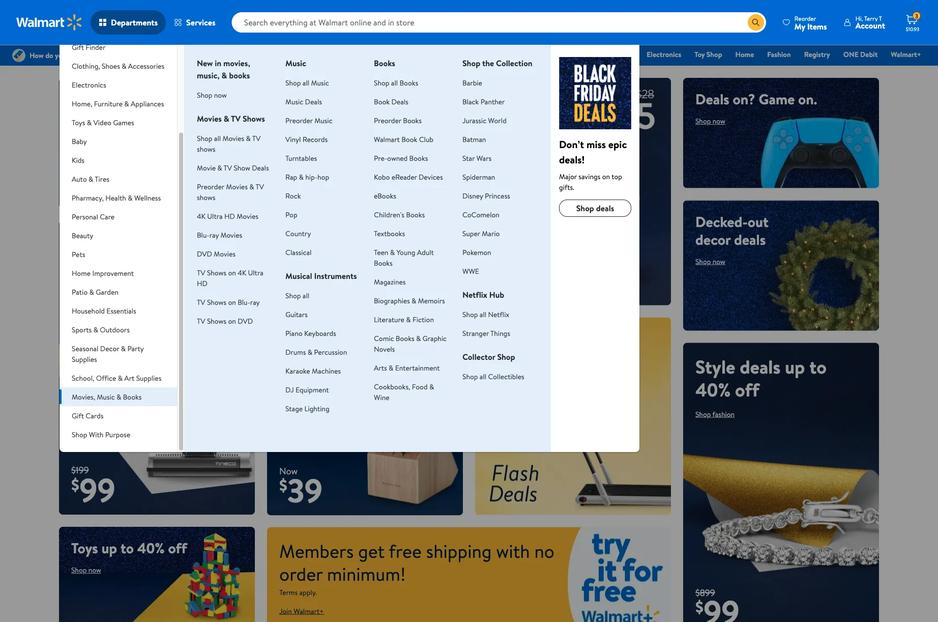 Task type: describe. For each thing, give the bounding box(es) containing it.
shows for tv shows on dvd
[[207, 316, 227, 326]]

shop now link for deals on? game on.
[[696, 116, 726, 126]]

account
[[856, 20, 886, 31]]

preorder for books
[[374, 115, 402, 125]]

0 vertical spatial walmart+
[[891, 49, 922, 59]]

was dollar $199, now dollar 99 group
[[59, 464, 115, 515]]

clothing, shoes & accessories
[[72, 61, 164, 71]]

reorder my items
[[795, 14, 828, 32]]

shop with purpose button
[[60, 425, 177, 444]]

& left art
[[118, 373, 123, 383]]

deals up preorder books
[[392, 96, 409, 106]]

on for tv shows on blu-ray
[[228, 297, 236, 307]]

preorder music link
[[286, 115, 333, 125]]

shows inside preorder movies & tv shows
[[197, 192, 216, 202]]

novels
[[374, 344, 395, 354]]

home for home deals are served
[[279, 329, 317, 348]]

& right the 'rap'
[[299, 172, 304, 182]]

princess
[[485, 191, 511, 201]]

shop now link for toys up to 40% off
[[71, 565, 101, 575]]

beauty
[[72, 230, 93, 240]]

& right sports
[[93, 325, 98, 334]]

all for books
[[391, 78, 398, 88]]

deals right friday
[[372, 49, 389, 59]]

household essentials button
[[60, 301, 177, 320]]

& right health at left
[[128, 193, 133, 203]]

movies down 4k ultra hd movies link
[[221, 230, 242, 240]]

tv inside preorder movies & tv shows
[[256, 181, 264, 191]]

kids button
[[60, 151, 177, 170]]

panther
[[481, 96, 505, 106]]

movies, music & books image
[[559, 57, 632, 129]]

textbooks link
[[374, 228, 405, 238]]

& right patio
[[89, 287, 94, 297]]

departments
[[111, 17, 158, 28]]

electronics for electronics dropdown button
[[72, 80, 106, 90]]

gift for gift cards dropdown button
[[72, 411, 84, 420]]

teen & young adult books link
[[374, 247, 434, 268]]

walmart book club link
[[374, 134, 434, 144]]

off inside the style deals up to 40% off
[[736, 377, 760, 402]]

shop now for high tech gifts, huge savings
[[71, 134, 101, 144]]

entertainment
[[395, 363, 440, 373]]

up
[[488, 329, 506, 348]]

shop now link for decked-out decor deals
[[696, 256, 726, 266]]

terry
[[865, 14, 878, 23]]

& inside teen & young adult books
[[390, 247, 395, 257]]

40% inside the style deals up to 40% off
[[696, 377, 731, 402]]

now dollar 39 null group
[[267, 464, 323, 515]]

now for deals on? game on.
[[713, 116, 726, 126]]

movies down huge
[[197, 113, 222, 124]]

on?
[[733, 89, 756, 109]]

deals for home deals up to 30% off
[[124, 231, 165, 257]]

shop now for home deals are served
[[279, 356, 309, 366]]

& right movie
[[218, 163, 222, 173]]

4k ultra hd movies link
[[197, 211, 259, 221]]

deals left on?
[[696, 89, 730, 109]]

gift for gift finder link
[[600, 49, 612, 59]]

shop now link for save big!
[[279, 277, 326, 293]]

deals for shop deals
[[596, 203, 615, 214]]

99
[[79, 467, 115, 512]]

home link
[[731, 49, 759, 60]]

shop all collectibles
[[463, 371, 525, 381]]

1 vertical spatial book
[[402, 134, 418, 144]]

clothing, shoes & accessories button
[[60, 57, 177, 75]]

world
[[488, 115, 507, 125]]

supplies for school, office & art supplies
[[136, 373, 162, 383]]

to inside home deals up to 30% off
[[96, 254, 113, 280]]

beauty button
[[60, 226, 177, 245]]

& inside comic books & graphic novels
[[416, 333, 421, 343]]

shop now for home deals up to 30% off
[[71, 309, 101, 319]]

literature
[[374, 314, 405, 324]]

the
[[532, 49, 544, 59]]

now for decked-out decor deals
[[713, 256, 726, 266]]

tv left "show"
[[224, 163, 232, 173]]

stage lighting link
[[286, 403, 330, 413]]

friday
[[351, 49, 370, 59]]

0 horizontal spatial 40%
[[137, 538, 165, 558]]

search icon image
[[752, 18, 760, 26]]

1 horizontal spatial netflix
[[488, 309, 510, 319]]

black panther
[[463, 96, 505, 106]]

0 horizontal spatial dvd
[[197, 249, 212, 259]]

stranger things link
[[463, 328, 510, 338]]

shop the collection
[[463, 58, 533, 69]]

karaoke machines link
[[286, 366, 341, 376]]

0 horizontal spatial ray
[[210, 230, 219, 240]]

off inside up to 40% off sports gear
[[557, 329, 576, 348]]

home deals up to 30% off
[[71, 231, 165, 303]]

wwe
[[463, 266, 479, 276]]

children's
[[374, 209, 405, 219]]

up for home deals up to 30% off
[[71, 254, 91, 280]]

collector
[[463, 351, 496, 362]]

movies & tv shows
[[197, 113, 265, 124]]

epic
[[609, 137, 627, 151]]

shop inside dropdown button
[[72, 429, 87, 439]]

all down collector
[[480, 371, 487, 381]]

preorder for movies & tv shows
[[197, 181, 224, 191]]

arts & entertainment
[[374, 363, 440, 373]]

movies down preorder movies & tv shows
[[237, 211, 259, 221]]

toys for toys up to 40% off
[[71, 538, 98, 558]]

shop now link for home deals up to 30% off
[[71, 309, 101, 319]]

shop all books
[[374, 78, 419, 88]]

literature & fiction
[[374, 314, 434, 324]]

40% inside up to 40% off sports gear
[[526, 329, 553, 348]]

ultra inside tv shows on 4k ultra hd
[[248, 267, 264, 277]]

thanksgiving link
[[474, 49, 524, 60]]

no
[[535, 538, 555, 564]]

star wars link
[[463, 153, 492, 163]]

books up the walmart book club link
[[403, 115, 422, 125]]

0 vertical spatial ultra
[[207, 211, 223, 221]]

& left the memoirs
[[412, 295, 417, 305]]

clothing,
[[72, 61, 100, 71]]

all for netflix hub
[[480, 309, 487, 319]]

black friday deals link
[[328, 49, 393, 60]]

out
[[748, 212, 769, 231]]

tv shows on dvd
[[197, 316, 253, 326]]

percussion
[[314, 347, 347, 357]]

sports & outdoors button
[[60, 320, 177, 339]]

4k inside tv shows on 4k ultra hd
[[238, 267, 246, 277]]

wine
[[374, 392, 390, 402]]

gift finder link
[[595, 49, 638, 60]]

gift finder for gift finder dropdown button
[[72, 42, 106, 52]]

& right furniture
[[124, 98, 129, 108]]

home for home deals up to 30% off
[[71, 231, 119, 257]]

movie & tv show deals
[[197, 163, 269, 173]]

deals for home deals are served
[[320, 329, 352, 348]]

deals for style deals up to 40% off
[[740, 354, 781, 379]]

music deals
[[286, 96, 322, 106]]

collection
[[496, 58, 533, 69]]

preorder for music
[[286, 115, 313, 125]]

personal care button
[[60, 207, 177, 226]]

rap & hip-hop
[[286, 172, 329, 182]]

kobo
[[374, 172, 390, 182]]

deals!
[[559, 152, 585, 166]]

& left video
[[87, 117, 92, 127]]

shop fashion link
[[696, 409, 735, 419]]

0 vertical spatial netflix
[[463, 289, 488, 300]]

$199 $ 99
[[71, 464, 115, 512]]

kobo ereader devices
[[374, 172, 443, 182]]

disney princess link
[[463, 191, 511, 201]]

show
[[234, 163, 250, 173]]

shows for tv shows on blu-ray
[[207, 297, 227, 307]]

to inside the style deals up to 40% off
[[810, 354, 827, 379]]

& inside preorder movies & tv shows
[[250, 181, 254, 191]]

drums
[[286, 347, 306, 357]]

music,
[[197, 70, 220, 81]]

pop
[[286, 209, 298, 219]]

thanksgiving
[[478, 49, 519, 59]]

gift for gift finder dropdown button
[[72, 42, 84, 52]]

movies,
[[72, 392, 95, 402]]

books inside movies, music & books dropdown button
[[123, 392, 142, 402]]

shop all books link
[[374, 78, 419, 88]]

movie & tv show deals link
[[197, 163, 269, 173]]

sports
[[488, 346, 526, 366]]

hd inside tv shows on 4k ultra hd
[[197, 278, 208, 288]]

seasonal decor & party supplies button
[[60, 339, 177, 369]]

0 horizontal spatial walmart+
[[294, 606, 324, 616]]

deals on? game on.
[[696, 89, 818, 109]]

stranger things
[[463, 328, 510, 338]]

shop all link
[[286, 290, 310, 300]]

the holiday shop
[[532, 49, 586, 59]]

grocery
[[402, 49, 427, 59]]

high
[[71, 89, 101, 109]]

$ inside group
[[696, 595, 704, 618]]

barbie link
[[463, 78, 483, 88]]

free
[[389, 538, 422, 564]]

essentials inside dropdown button
[[107, 306, 136, 316]]

shop now link for high tech gifts, huge savings
[[71, 134, 101, 144]]

instruments
[[314, 270, 357, 281]]

electronics for electronics link at the top of the page
[[647, 49, 682, 59]]

auto & tires button
[[60, 170, 177, 188]]

hub
[[490, 289, 505, 300]]

tv up shop all movies & tv shows link
[[231, 113, 241, 124]]

disney
[[463, 191, 483, 201]]

1 horizontal spatial essentials
[[435, 49, 465, 59]]



Task type: vqa. For each thing, say whether or not it's contained in the screenshot.
You's -
no



Task type: locate. For each thing, give the bounding box(es) containing it.
young
[[397, 247, 416, 257]]

the holiday shop link
[[528, 49, 591, 60]]

1 horizontal spatial 4k
[[238, 267, 246, 277]]

walmart image
[[16, 14, 82, 31]]

shop all movies & tv shows
[[197, 133, 261, 154]]

shop all music
[[286, 78, 329, 88]]

0 vertical spatial up
[[71, 254, 91, 280]]

vinyl records
[[286, 134, 328, 144]]

$ for 39
[[279, 474, 288, 497]]

shoes
[[102, 61, 120, 71]]

one debit
[[844, 49, 878, 59]]

now for home deals are served
[[297, 356, 309, 366]]

$ for 99
[[71, 473, 79, 496]]

essentials right grocery
[[435, 49, 465, 59]]

gift finder for gift finder link
[[600, 49, 634, 59]]

big!
[[352, 221, 405, 267]]

1 horizontal spatial book
[[402, 134, 418, 144]]

finder inside dropdown button
[[86, 42, 106, 52]]

& left books
[[222, 70, 227, 81]]

gift finder button
[[60, 38, 177, 57]]

video
[[93, 117, 111, 127]]

books
[[374, 58, 395, 69], [400, 78, 419, 88], [403, 115, 422, 125], [410, 153, 428, 163], [406, 209, 425, 219], [374, 258, 393, 268], [396, 333, 415, 343], [123, 392, 142, 402]]

& right shoes
[[122, 61, 126, 71]]

0 horizontal spatial finder
[[86, 42, 106, 52]]

supplies for seasonal decor & party supplies
[[72, 354, 97, 364]]

shop now link for home deals are served
[[279, 356, 309, 366]]

Walmart Site-Wide search field
[[232, 12, 767, 33]]

home deals are served
[[279, 329, 419, 348]]

baby
[[72, 136, 87, 146]]

books
[[229, 70, 250, 81]]

0 vertical spatial essentials
[[435, 49, 465, 59]]

all up stranger things at the bottom of page
[[480, 309, 487, 319]]

0 vertical spatial hd
[[225, 211, 235, 221]]

tv inside tv shows on 4k ultra hd
[[197, 267, 205, 277]]

on inside tv shows on 4k ultra hd
[[228, 267, 236, 277]]

books up shop all books link
[[374, 58, 395, 69]]

deals up preorder music link
[[305, 96, 322, 106]]

shop now for toys up to 40% off
[[71, 565, 101, 575]]

0 horizontal spatial electronics
[[72, 80, 106, 90]]

home for home
[[736, 49, 755, 59]]

rock
[[286, 191, 301, 201]]

0 horizontal spatial netflix
[[463, 289, 488, 300]]

movies down movie & tv show deals link
[[226, 181, 248, 191]]

& inside 'seasonal decor & party supplies'
[[121, 343, 126, 353]]

jurassic world
[[463, 115, 507, 125]]

now for save big!
[[305, 280, 318, 290]]

black for black panther
[[463, 96, 479, 106]]

walmart+ down "apply."
[[294, 606, 324, 616]]

& up shop all movies & tv shows
[[224, 113, 229, 124]]

gift inside gift finder dropdown button
[[72, 42, 84, 52]]

in
[[215, 58, 222, 69]]

now down sports
[[505, 373, 518, 383]]

books up book deals
[[400, 78, 419, 88]]

electronics down clothing,
[[72, 80, 106, 90]]

on up tv shows on dvd on the bottom of the page
[[228, 297, 236, 307]]

now down toys up to 40% off
[[88, 565, 101, 575]]

1 horizontal spatial gift finder
[[600, 49, 634, 59]]

1 vertical spatial savings
[[579, 171, 601, 181]]

arts
[[374, 363, 387, 373]]

0 horizontal spatial 4k
[[197, 211, 206, 221]]

1 horizontal spatial black
[[463, 96, 479, 106]]

electronics left toy
[[647, 49, 682, 59]]

apply.
[[300, 587, 317, 597]]

1 vertical spatial ray
[[250, 297, 260, 307]]

wellness
[[134, 193, 161, 203]]

1 vertical spatial up
[[785, 354, 806, 379]]

gift cards
[[72, 411, 104, 420]]

2 horizontal spatial up
[[785, 354, 806, 379]]

4k up blu-ray movies
[[197, 211, 206, 221]]

1 vertical spatial netflix
[[488, 309, 510, 319]]

1 horizontal spatial supplies
[[136, 373, 162, 383]]

t
[[880, 14, 883, 23]]

music up shop all music link
[[286, 58, 306, 69]]

off inside home deals up to 30% off
[[71, 277, 96, 303]]

keyboards
[[304, 328, 336, 338]]

0 horizontal spatial essentials
[[107, 306, 136, 316]]

machines
[[312, 366, 341, 376]]

preorder books
[[374, 115, 422, 125]]

2 horizontal spatial 40%
[[696, 377, 731, 402]]

now down music, on the top of page
[[214, 90, 227, 100]]

& down "show"
[[250, 181, 254, 191]]

30%
[[117, 254, 151, 280]]

supplies right art
[[136, 373, 162, 383]]

rap
[[286, 172, 297, 182]]

on inside "don't miss epic deals! major savings on top gifts."
[[602, 171, 610, 181]]

1 horizontal spatial 40%
[[526, 329, 553, 348]]

& left party
[[121, 343, 126, 353]]

gift left cards
[[72, 411, 84, 420]]

household essentials
[[72, 306, 136, 316]]

music inside movies, music & books dropdown button
[[97, 392, 115, 402]]

1 horizontal spatial hd
[[225, 211, 235, 221]]

1 horizontal spatial $
[[279, 474, 288, 497]]

musical instruments
[[286, 270, 357, 281]]

0 vertical spatial 40%
[[526, 329, 553, 348]]

gift finder left electronics link at the top of the page
[[600, 49, 634, 59]]

0 vertical spatial supplies
[[72, 354, 97, 364]]

& inside shop all movies & tv shows
[[246, 133, 251, 143]]

now
[[279, 464, 298, 477]]

preorder down movie
[[197, 181, 224, 191]]

2 vertical spatial 40%
[[137, 538, 165, 558]]

0 horizontal spatial black
[[332, 49, 349, 59]]

1 horizontal spatial walmart+
[[891, 49, 922, 59]]

shop deals
[[577, 203, 615, 214]]

0 horizontal spatial book
[[374, 96, 390, 106]]

shipping
[[426, 538, 492, 564]]

shop all music link
[[286, 78, 329, 88]]

2 horizontal spatial preorder
[[374, 115, 402, 125]]

now up karaoke
[[297, 356, 309, 366]]

movies down blu-ray movies link
[[214, 249, 236, 259]]

hd
[[225, 211, 235, 221], [197, 278, 208, 288]]

Search search field
[[232, 12, 767, 33]]

pre-owned books link
[[374, 153, 428, 163]]

on for tv shows on 4k ultra hd
[[228, 267, 236, 277]]

0 vertical spatial book
[[374, 96, 390, 106]]

ray up dvd movies
[[210, 230, 219, 240]]

music up "records"
[[315, 115, 333, 125]]

0 vertical spatial dvd
[[197, 249, 212, 259]]

electronics link
[[643, 49, 686, 60]]

2 shows from the top
[[197, 192, 216, 202]]

0 vertical spatial blu-
[[197, 230, 210, 240]]

1 horizontal spatial preorder
[[286, 115, 313, 125]]

get
[[358, 538, 385, 564]]

hi, terry t account
[[856, 14, 886, 31]]

magazines link
[[374, 277, 406, 287]]

hd up blu-ray movies link
[[225, 211, 235, 221]]

all for musical instruments
[[303, 290, 310, 300]]

on down dvd movies link at the left
[[228, 267, 236, 277]]

shop now for deals on? game on.
[[696, 116, 726, 126]]

gift finder
[[72, 42, 106, 52], [600, 49, 634, 59]]

1 vertical spatial 4k
[[238, 267, 246, 277]]

finder up clothing,
[[86, 42, 106, 52]]

1 vertical spatial blu-
[[238, 297, 250, 307]]

supplies inside dropdown button
[[136, 373, 162, 383]]

up inside the style deals up to 40% off
[[785, 354, 806, 379]]

now for high tech gifts, huge savings
[[88, 134, 101, 144]]

& down the movies & tv shows at the top of page
[[246, 133, 251, 143]]

shows up 4k ultra hd movies link
[[197, 192, 216, 202]]

0 horizontal spatial up
[[71, 254, 91, 280]]

& left tires
[[89, 174, 93, 184]]

gift inside gift cards dropdown button
[[72, 411, 84, 420]]

shop now for save big!
[[288, 280, 318, 290]]

home inside home deals up to 30% off
[[71, 231, 119, 257]]

1 vertical spatial essentials
[[107, 306, 136, 316]]

1 vertical spatial black
[[463, 96, 479, 106]]

& inside "cookbooks, food & wine"
[[430, 382, 434, 391]]

0 vertical spatial black
[[332, 49, 349, 59]]

all inside shop all movies & tv shows
[[214, 133, 221, 143]]

0 horizontal spatial gift finder
[[72, 42, 106, 52]]

1 vertical spatial toys
[[71, 538, 98, 558]]

deals inside the style deals up to 40% off
[[740, 354, 781, 379]]

now down deals on? game on.
[[713, 116, 726, 126]]

1 vertical spatial supplies
[[136, 373, 162, 383]]

deals inside home deals up to 30% off
[[124, 231, 165, 257]]

barbie
[[463, 78, 483, 88]]

club
[[419, 134, 434, 144]]

finder for gift finder link
[[614, 49, 634, 59]]

shows inside tv shows on 4k ultra hd
[[207, 267, 227, 277]]

1 vertical spatial shows
[[197, 192, 216, 202]]

supplies down seasonal
[[72, 354, 97, 364]]

are
[[355, 329, 375, 348]]

shows inside shop all movies & tv shows
[[197, 144, 216, 154]]

shows for tv shows on 4k ultra hd
[[207, 267, 227, 277]]

one debit link
[[839, 49, 883, 60]]

books inside teen & young adult books
[[374, 258, 393, 268]]

departments button
[[91, 10, 166, 35]]

1 horizontal spatial electronics
[[647, 49, 682, 59]]

1 horizontal spatial dvd
[[238, 316, 253, 326]]

& down school, office & art supplies dropdown button
[[117, 392, 121, 402]]

$ inside $199 $ 99
[[71, 473, 79, 496]]

$199
[[71, 464, 89, 476]]

all for music
[[303, 78, 310, 88]]

order
[[279, 561, 323, 586]]

black friday deals
[[332, 49, 389, 59]]

& right the drums
[[308, 347, 313, 357]]

home,
[[72, 98, 92, 108]]

netflix left "hub"
[[463, 289, 488, 300]]

1 vertical spatial walmart+
[[294, 606, 324, 616]]

shop all netflix
[[463, 309, 510, 319]]

toys for toys & video games
[[72, 117, 85, 127]]

home for home improvement
[[72, 268, 91, 278]]

shows down dvd movies link at the left
[[207, 267, 227, 277]]

1 horizontal spatial ray
[[250, 297, 260, 307]]

on for tv shows on dvd
[[228, 316, 236, 326]]

music up the music deals link
[[311, 78, 329, 88]]

1 horizontal spatial finder
[[614, 49, 634, 59]]

tv down the tv shows on blu-ray link
[[197, 316, 205, 326]]

2 vertical spatial up
[[101, 538, 117, 558]]

disney princess
[[463, 191, 511, 201]]

services
[[186, 17, 216, 28]]

now right baby
[[88, 134, 101, 144]]

served
[[378, 329, 419, 348]]

books down art
[[123, 392, 142, 402]]

books down teen on the top of the page
[[374, 258, 393, 268]]

gift finder inside dropdown button
[[72, 42, 106, 52]]

all down the movies & tv shows at the top of page
[[214, 133, 221, 143]]

movies, music & books
[[72, 392, 142, 402]]

essentials down patio & garden dropdown button
[[107, 306, 136, 316]]

shop now for decked-out decor deals
[[696, 256, 726, 266]]

ultra up blu-ray movies link
[[207, 211, 223, 221]]

personal
[[72, 212, 98, 221]]

to inside up to 40% off sports gear
[[509, 329, 522, 348]]

deals right "show"
[[252, 163, 269, 173]]

0 horizontal spatial preorder
[[197, 181, 224, 191]]

pop link
[[286, 209, 298, 219]]

toys
[[72, 117, 85, 127], [71, 538, 98, 558]]

gift up clothing,
[[72, 42, 84, 52]]

savings inside "don't miss epic deals! major savings on top gifts."
[[579, 171, 601, 181]]

auto & tires
[[72, 174, 109, 184]]

1 horizontal spatial blu-
[[238, 297, 250, 307]]

up for style deals up to 40% off
[[785, 354, 806, 379]]

music down office
[[97, 392, 115, 402]]

grocery & essentials
[[402, 49, 465, 59]]

0 horizontal spatial supplies
[[72, 354, 97, 364]]

& right grocery
[[428, 49, 433, 59]]

now for home deals up to 30% off
[[88, 309, 101, 319]]

school, office & art supplies
[[72, 373, 162, 383]]

up inside home deals up to 30% off
[[71, 254, 91, 280]]

now for up to 40% off sports gear
[[505, 373, 518, 383]]

2 horizontal spatial $
[[696, 595, 704, 618]]

netflix up things at the right bottom of page
[[488, 309, 510, 319]]

0 vertical spatial savings
[[71, 107, 116, 127]]

tires
[[95, 174, 109, 184]]

books inside comic books & graphic novels
[[396, 333, 415, 343]]

0 vertical spatial 4k
[[197, 211, 206, 221]]

movies down the movies & tv shows at the top of page
[[223, 133, 244, 143]]

preorder down the music deals link
[[286, 115, 313, 125]]

records
[[303, 134, 328, 144]]

preorder music
[[286, 115, 333, 125]]

books right children's
[[406, 209, 425, 219]]

decked-out decor deals
[[696, 212, 769, 249]]

black for black friday deals
[[332, 49, 349, 59]]

cookbooks, food & wine link
[[374, 382, 434, 402]]

tv down movie & tv show deals
[[256, 181, 264, 191]]

books down "literature & fiction"
[[396, 333, 415, 343]]

dvd down tv shows on blu-ray
[[238, 316, 253, 326]]

$ inside now $ 39
[[279, 474, 288, 497]]

0 vertical spatial ray
[[210, 230, 219, 240]]

deals inside decked-out decor deals
[[734, 229, 766, 249]]

items
[[808, 21, 828, 32]]

4k up the tv shows on blu-ray link
[[238, 267, 246, 277]]

& left graphic
[[416, 333, 421, 343]]

black down barbie
[[463, 96, 479, 106]]

preorder inside preorder movies & tv shows
[[197, 181, 224, 191]]

was dollar $899, now dollar 99 group
[[684, 586, 740, 622]]

tv inside shop all movies & tv shows
[[252, 133, 261, 143]]

toys & video games
[[72, 117, 134, 127]]

movies inside preorder movies & tv shows
[[226, 181, 248, 191]]

0 horizontal spatial savings
[[71, 107, 116, 127]]

tv shows on blu-ray
[[197, 297, 260, 307]]

on down tv shows on blu-ray
[[228, 316, 236, 326]]

1 horizontal spatial ultra
[[248, 267, 264, 277]]

savings inside high tech gifts, huge savings
[[71, 107, 116, 127]]

home inside home improvement dropdown button
[[72, 268, 91, 278]]

electronics inside dropdown button
[[72, 80, 106, 90]]

& right arts
[[389, 363, 394, 373]]

all up book deals
[[391, 78, 398, 88]]

& right 'food'
[[430, 382, 434, 391]]

arts & entertainment link
[[374, 363, 440, 373]]

black left friday
[[332, 49, 349, 59]]

1 vertical spatial electronics
[[72, 80, 106, 90]]

1 vertical spatial hd
[[197, 278, 208, 288]]

finder for gift finder dropdown button
[[86, 42, 106, 52]]

gift inside gift finder link
[[600, 49, 612, 59]]

care
[[100, 212, 115, 221]]

supplies inside 'seasonal decor & party supplies'
[[72, 354, 97, 364]]

members get free shipping with no order minimum! terms apply.
[[279, 538, 555, 597]]

home
[[736, 49, 755, 59], [71, 231, 119, 257], [72, 268, 91, 278], [279, 329, 317, 348]]

0 horizontal spatial $
[[71, 473, 79, 496]]

hd up the tv shows on blu-ray link
[[197, 278, 208, 288]]

shop now for up to 40% off sports gear
[[488, 373, 518, 383]]

1 vertical spatial dvd
[[238, 316, 253, 326]]

cards
[[86, 411, 104, 420]]

blu- up tv shows on dvd on the bottom of the page
[[238, 297, 250, 307]]

all for movies & tv shows
[[214, 133, 221, 143]]

walmart+ down $10.93
[[891, 49, 922, 59]]

furniture
[[94, 98, 123, 108]]

$10.93
[[906, 25, 920, 32]]

& left fiction
[[406, 314, 411, 324]]

drums & percussion link
[[286, 347, 347, 357]]

shop now link for up to 40% off sports gear
[[488, 373, 518, 383]]

0 horizontal spatial blu-
[[197, 230, 210, 240]]

1 shows from the top
[[197, 144, 216, 154]]

books down club
[[410, 153, 428, 163]]

0 vertical spatial shows
[[197, 144, 216, 154]]

tv up tv shows on dvd on the bottom of the page
[[197, 297, 205, 307]]

book down shop all books
[[374, 96, 390, 106]]

now up shop all link
[[305, 280, 318, 290]]

shows up movie
[[197, 144, 216, 154]]

1 vertical spatial 40%
[[696, 377, 731, 402]]

shows up shop all movies & tv shows link
[[243, 113, 265, 124]]

0 horizontal spatial hd
[[197, 278, 208, 288]]

movies inside shop all movies & tv shows
[[223, 133, 244, 143]]

1 horizontal spatial savings
[[579, 171, 601, 181]]

0 vertical spatial electronics
[[647, 49, 682, 59]]

0 vertical spatial toys
[[72, 117, 85, 127]]

1 horizontal spatial up
[[101, 538, 117, 558]]

food
[[412, 382, 428, 391]]

shop all collectibles link
[[463, 371, 525, 381]]

tv down the movies & tv shows at the top of page
[[252, 133, 261, 143]]

preorder up "walmart" at the left
[[374, 115, 402, 125]]

shop all netflix link
[[463, 309, 510, 319]]

up to 40% off sports gear
[[488, 329, 576, 366]]

now for toys up to 40% off
[[88, 565, 101, 575]]

& inside new in movies, music, & books
[[222, 70, 227, 81]]

owned
[[387, 153, 408, 163]]

toys & video games button
[[60, 113, 177, 132]]

finder left electronics link at the top of the page
[[614, 49, 634, 59]]

now up sports & outdoors
[[88, 309, 101, 319]]

toys inside dropdown button
[[72, 117, 85, 127]]

registry
[[805, 49, 831, 59]]

shop inside shop all movies & tv shows
[[197, 133, 212, 143]]

1 vertical spatial ultra
[[248, 267, 264, 277]]

now down decor
[[713, 256, 726, 266]]

0 horizontal spatial ultra
[[207, 211, 223, 221]]

join walmart+
[[279, 606, 324, 616]]

all up the music deals link
[[303, 78, 310, 88]]

turntables link
[[286, 153, 317, 163]]

toy shop
[[695, 49, 723, 59]]

music deals link
[[286, 96, 322, 106]]

shop now link for new in movies, music, & books
[[197, 90, 227, 100]]

shows
[[197, 144, 216, 154], [197, 192, 216, 202]]

music down shop all music
[[286, 96, 304, 106]]

gift finder up clothing,
[[72, 42, 106, 52]]



